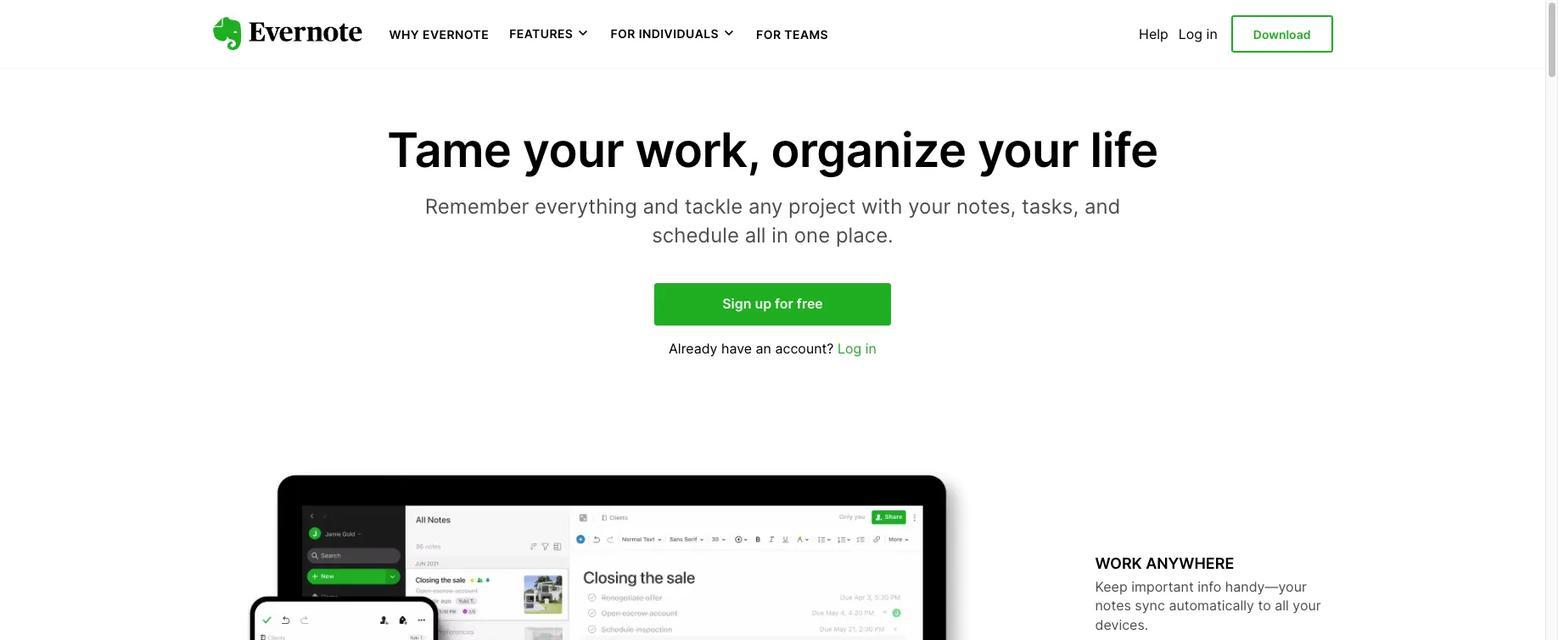Task type: vqa. For each thing, say whether or not it's contained in the screenshot.
Handy—Your
yes



Task type: locate. For each thing, give the bounding box(es) containing it.
account?
[[775, 340, 834, 357]]

all down any
[[745, 223, 766, 248]]

sync
[[1135, 598, 1165, 615]]

log in
[[1179, 25, 1218, 42]]

up
[[755, 296, 772, 313]]

for teams
[[756, 27, 828, 42]]

log in link right help
[[1179, 25, 1218, 42]]

1 vertical spatial all
[[1275, 598, 1289, 615]]

1 horizontal spatial and
[[1084, 194, 1120, 219]]

your inside remember everything and tackle any project with your notes, tasks, and schedule all in one place.
[[908, 194, 951, 219]]

1 and from the left
[[643, 194, 679, 219]]

your up tasks,
[[978, 121, 1079, 179]]

anywhere
[[1146, 555, 1234, 573]]

automatically
[[1169, 598, 1254, 615]]

0 horizontal spatial all
[[745, 223, 766, 248]]

important
[[1131, 579, 1194, 596]]

place.
[[836, 223, 893, 248]]

all
[[745, 223, 766, 248], [1275, 598, 1289, 615]]

0 horizontal spatial in
[[772, 223, 788, 248]]

1 horizontal spatial log
[[1179, 25, 1203, 42]]

life
[[1090, 121, 1158, 179]]

sign
[[722, 296, 751, 313]]

in
[[1206, 25, 1218, 42], [772, 223, 788, 248], [865, 340, 877, 357]]

for for for teams
[[756, 27, 781, 42]]

all inside the work anywhere keep important info handy—your notes sync automatically to all your devices.
[[1275, 598, 1289, 615]]

2 and from the left
[[1084, 194, 1120, 219]]

log in link
[[1179, 25, 1218, 42], [838, 340, 877, 357]]

log
[[1179, 25, 1203, 42], [838, 340, 862, 357]]

and
[[643, 194, 679, 219], [1084, 194, 1120, 219]]

notes,
[[956, 194, 1016, 219]]

why evernote
[[389, 27, 489, 42]]

0 vertical spatial in
[[1206, 25, 1218, 42]]

any
[[748, 194, 783, 219]]

keep
[[1095, 579, 1128, 596]]

evernote logo image
[[213, 17, 362, 51]]

remember everything and tackle any project with your notes, tasks, and schedule all in one place.
[[425, 194, 1120, 248]]

in right account?
[[865, 340, 877, 357]]

all inside remember everything and tackle any project with your notes, tasks, and schedule all in one place.
[[745, 223, 766, 248]]

1 horizontal spatial for
[[756, 27, 781, 42]]

in right help
[[1206, 25, 1218, 42]]

tame
[[387, 121, 511, 179]]

log right the help link
[[1179, 25, 1203, 42]]

organize
[[771, 121, 966, 179]]

your
[[523, 121, 624, 179], [978, 121, 1079, 179], [908, 194, 951, 219], [1293, 598, 1321, 615]]

1 vertical spatial log
[[838, 340, 862, 357]]

all right to
[[1275, 598, 1289, 615]]

for individuals
[[610, 26, 719, 41]]

for left 'individuals'
[[610, 26, 635, 41]]

1 horizontal spatial in
[[865, 340, 877, 357]]

everything
[[535, 194, 637, 219]]

have
[[721, 340, 752, 357]]

individuals
[[639, 26, 719, 41]]

your right the with
[[908, 194, 951, 219]]

0 vertical spatial log
[[1179, 25, 1203, 42]]

your inside the work anywhere keep important info handy—your notes sync automatically to all your devices.
[[1293, 598, 1321, 615]]

log right account?
[[838, 340, 862, 357]]

for left teams
[[756, 27, 781, 42]]

for inside for individuals button
[[610, 26, 635, 41]]

1 horizontal spatial log in link
[[1179, 25, 1218, 42]]

in down any
[[772, 223, 788, 248]]

for
[[610, 26, 635, 41], [756, 27, 781, 42]]

2 horizontal spatial in
[[1206, 25, 1218, 42]]

for teams link
[[756, 25, 828, 42]]

1 horizontal spatial all
[[1275, 598, 1289, 615]]

notes
[[1095, 598, 1131, 615]]

0 horizontal spatial log in link
[[838, 340, 877, 357]]

for inside for teams link
[[756, 27, 781, 42]]

and right tasks,
[[1084, 194, 1120, 219]]

0 horizontal spatial log
[[838, 340, 862, 357]]

and up the schedule
[[643, 194, 679, 219]]

1 vertical spatial in
[[772, 223, 788, 248]]

2 vertical spatial in
[[865, 340, 877, 357]]

0 vertical spatial all
[[745, 223, 766, 248]]

for individuals button
[[610, 25, 736, 42]]

for
[[775, 296, 793, 313]]

sign up for free
[[722, 296, 823, 313]]

0 horizontal spatial and
[[643, 194, 679, 219]]

your right to
[[1293, 598, 1321, 615]]

0 horizontal spatial for
[[610, 26, 635, 41]]

why
[[389, 27, 419, 42]]

log in link right account?
[[838, 340, 877, 357]]

already have an account? log in
[[669, 340, 877, 357]]



Task type: describe. For each thing, give the bounding box(es) containing it.
teams
[[784, 27, 828, 42]]

with
[[861, 194, 902, 219]]

for for for individuals
[[610, 26, 635, 41]]

tasks,
[[1022, 194, 1079, 219]]

one
[[794, 223, 830, 248]]

evernote ui on desktop and mobile image
[[213, 467, 1027, 641]]

free
[[797, 296, 823, 313]]

help link
[[1139, 25, 1168, 42]]

0 vertical spatial log in link
[[1179, 25, 1218, 42]]

1 vertical spatial log in link
[[838, 340, 877, 357]]

schedule
[[652, 223, 739, 248]]

work anywhere keep important info handy—your notes sync automatically to all your devices.
[[1095, 555, 1321, 634]]

download
[[1253, 27, 1311, 41]]

work
[[1095, 555, 1142, 573]]

work,
[[635, 121, 760, 179]]

tackle
[[685, 194, 743, 219]]

info
[[1198, 579, 1221, 596]]

tame your work, organize your life
[[387, 121, 1158, 179]]

already
[[669, 340, 718, 357]]

an
[[756, 340, 771, 357]]

evernote
[[423, 27, 489, 42]]

handy—your
[[1225, 579, 1307, 596]]

to
[[1258, 598, 1271, 615]]

devices.
[[1095, 617, 1148, 634]]

help
[[1139, 25, 1168, 42]]

download link
[[1231, 15, 1333, 53]]

in inside remember everything and tackle any project with your notes, tasks, and schedule all in one place.
[[772, 223, 788, 248]]

features
[[509, 26, 573, 41]]

project
[[788, 194, 856, 219]]

remember
[[425, 194, 529, 219]]

sign up for free link
[[654, 284, 891, 326]]

your up the everything
[[523, 121, 624, 179]]

why evernote link
[[389, 25, 489, 42]]

features button
[[509, 25, 590, 42]]



